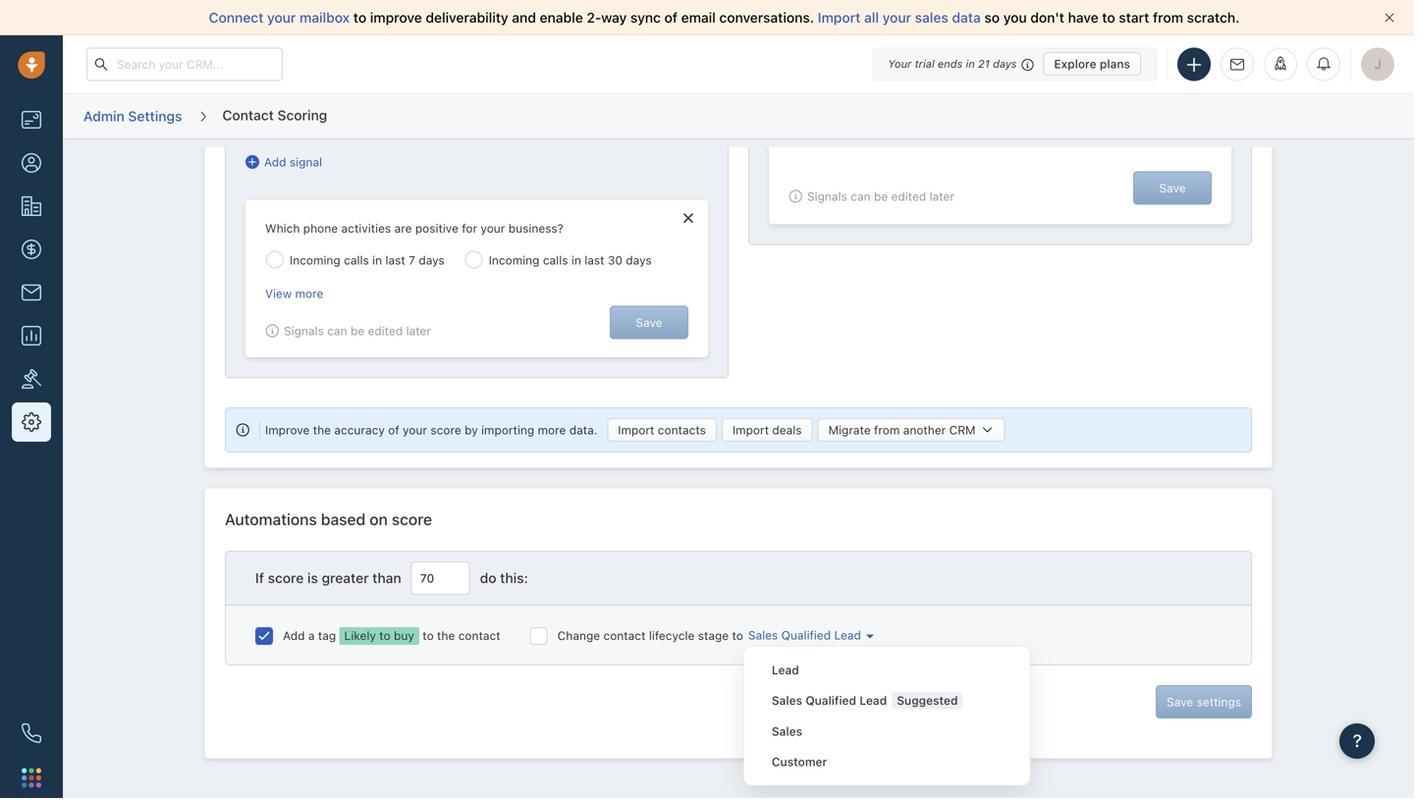 Task type: vqa. For each thing, say whether or not it's contained in the screenshot.
enable
yes



Task type: describe. For each thing, give the bounding box(es) containing it.
to left start
[[1102, 9, 1115, 26]]

0 vertical spatial score
[[430, 423, 461, 437]]

based
[[321, 510, 365, 529]]

lifecycle
[[649, 629, 695, 643]]

are
[[394, 222, 412, 235]]

admin settings link
[[82, 101, 183, 132]]

don't
[[1030, 9, 1064, 26]]

view more
[[265, 287, 323, 300]]

if score is greater than
[[255, 570, 401, 586]]

days for your trial ends in 21 days
[[993, 57, 1017, 70]]

automations based on score
[[225, 510, 432, 529]]

last for 30
[[585, 253, 604, 267]]

on
[[369, 510, 388, 529]]

0 horizontal spatial later
[[406, 324, 431, 338]]

qualified for sales qualified lead suggested
[[806, 694, 856, 708]]

view
[[265, 287, 292, 300]]

positive
[[415, 222, 459, 235]]

by
[[465, 423, 478, 437]]

1 vertical spatial edited
[[368, 324, 403, 338]]

1 horizontal spatial edited
[[891, 190, 926, 203]]

conversations.
[[719, 9, 814, 26]]

connect
[[209, 9, 264, 26]]

if
[[255, 570, 264, 586]]

sales qualified lead button
[[743, 628, 874, 642]]

scoring
[[278, 107, 327, 123]]

you
[[1003, 9, 1027, 26]]

import deals button
[[722, 418, 813, 442]]

add a tag likely to buy to the contact
[[283, 629, 501, 643]]

add for add a tag likely to buy to the contact
[[283, 629, 305, 643]]

connect your mailbox link
[[209, 9, 353, 26]]

migrate
[[828, 423, 871, 437]]

improve
[[265, 423, 310, 437]]

your trial ends in 21 days
[[888, 57, 1017, 70]]

lead for sales qualified lead suggested
[[860, 694, 887, 708]]

sales for sales qualified lead suggested
[[772, 694, 802, 708]]

contact
[[222, 107, 274, 123]]

phone element
[[12, 714, 51, 753]]

contact scoring
[[222, 107, 327, 123]]

30
[[608, 253, 623, 267]]

scratch.
[[1187, 9, 1240, 26]]

2-
[[587, 9, 601, 26]]

data
[[952, 9, 981, 26]]

days for incoming calls in last 30 days
[[626, 253, 652, 267]]

view more link
[[265, 285, 323, 306]]

contacts
[[658, 423, 706, 437]]

7
[[409, 253, 415, 267]]

incoming calls in last 7 days
[[290, 253, 445, 267]]

1 vertical spatial signals
[[284, 324, 324, 338]]

do this :
[[480, 570, 528, 586]]

0 vertical spatial of
[[664, 9, 678, 26]]

sales for sales
[[772, 724, 802, 738]]

1 vertical spatial of
[[388, 423, 399, 437]]

0 horizontal spatial from
[[874, 423, 900, 437]]

close image
[[683, 213, 693, 224]]

deliverability
[[426, 9, 508, 26]]

import deals
[[733, 423, 802, 437]]

add for add signal
[[264, 155, 286, 169]]

to right stage
[[732, 629, 743, 643]]

sales
[[915, 9, 948, 26]]

greater
[[322, 570, 369, 586]]

admin settings
[[83, 108, 182, 124]]

trial
[[915, 57, 935, 70]]

import contacts button
[[607, 418, 717, 442]]

in for incoming calls in last 7 days
[[372, 253, 382, 267]]

sales qualified lead
[[748, 628, 861, 642]]

add signal link
[[246, 153, 322, 171]]

0 vertical spatial later
[[930, 190, 955, 203]]

2 contact from the left
[[603, 629, 646, 643]]

which phone activities are positive for your business?
[[265, 222, 564, 235]]

calls for 30
[[543, 253, 568, 267]]

import all your sales data link
[[818, 9, 984, 26]]

phone
[[303, 222, 338, 235]]

2 horizontal spatial import
[[818, 9, 861, 26]]

0 vertical spatial the
[[313, 423, 331, 437]]

0 horizontal spatial be
[[351, 324, 365, 338]]

to right the "buy"
[[423, 629, 434, 643]]

explore plans link
[[1043, 52, 1141, 76]]

is
[[307, 570, 318, 586]]

your
[[888, 57, 912, 70]]

explore plans
[[1054, 57, 1130, 71]]

sales qualified lead suggested
[[772, 694, 958, 708]]

change contact lifecycle stage to
[[557, 629, 743, 643]]

crm
[[949, 423, 976, 437]]

explore
[[1054, 57, 1097, 71]]

stage
[[698, 629, 729, 643]]



Task type: locate. For each thing, give the bounding box(es) containing it.
lead for sales qualified lead
[[834, 628, 861, 642]]

days right 30
[[626, 253, 652, 267]]

way
[[601, 9, 627, 26]]

days right 7
[[419, 253, 445, 267]]

1 horizontal spatial can
[[851, 190, 871, 203]]

lead
[[834, 628, 861, 642], [772, 663, 799, 677], [860, 694, 887, 708]]

0 horizontal spatial edited
[[368, 324, 403, 338]]

21
[[978, 57, 990, 70]]

1 horizontal spatial signals
[[807, 190, 847, 203]]

1 last from the left
[[385, 253, 405, 267]]

settings
[[128, 108, 182, 124]]

1 horizontal spatial days
[[626, 253, 652, 267]]

migrate from another crm
[[828, 423, 976, 437]]

1 horizontal spatial incoming
[[489, 253, 540, 267]]

qualified for sales qualified lead
[[781, 628, 831, 642]]

0 horizontal spatial in
[[372, 253, 382, 267]]

1 vertical spatial sales
[[772, 694, 802, 708]]

1 horizontal spatial calls
[[543, 253, 568, 267]]

of right sync on the top
[[664, 9, 678, 26]]

last for 7
[[385, 253, 405, 267]]

last left 30
[[585, 253, 604, 267]]

more
[[295, 287, 323, 300], [538, 423, 566, 437]]

days for incoming calls in last 7 days
[[419, 253, 445, 267]]

so
[[984, 9, 1000, 26]]

the right the "buy"
[[437, 629, 455, 643]]

properties image
[[22, 369, 41, 389]]

1 horizontal spatial be
[[874, 190, 888, 203]]

from
[[1153, 9, 1183, 26], [874, 423, 900, 437]]

score right on
[[392, 510, 432, 529]]

in
[[966, 57, 975, 70], [372, 253, 382, 267], [571, 253, 581, 267]]

to left the "buy"
[[379, 629, 391, 643]]

1 vertical spatial from
[[874, 423, 900, 437]]

1 vertical spatial can
[[327, 324, 347, 338]]

2 calls from the left
[[543, 253, 568, 267]]

your right accuracy at left
[[403, 423, 427, 437]]

last left 7
[[385, 253, 405, 267]]

0 vertical spatial add
[[264, 155, 286, 169]]

edited
[[891, 190, 926, 203], [368, 324, 403, 338]]

import left deals
[[733, 423, 769, 437]]

1 horizontal spatial more
[[538, 423, 566, 437]]

customer
[[772, 755, 827, 769]]

incoming for incoming calls in last 30 days
[[489, 253, 540, 267]]

in for incoming calls in last 30 days
[[571, 253, 581, 267]]

lead left suggested
[[860, 694, 887, 708]]

2 vertical spatial lead
[[860, 694, 887, 708]]

to
[[353, 9, 366, 26], [1102, 9, 1115, 26], [379, 629, 391, 643], [423, 629, 434, 643], [732, 629, 743, 643]]

1 contact from the left
[[458, 629, 501, 643]]

lead down sales qualified lead
[[772, 663, 799, 677]]

signals
[[807, 190, 847, 203], [284, 324, 324, 338]]

incoming for incoming calls in last 7 days
[[290, 253, 341, 267]]

calls for 7
[[344, 253, 369, 267]]

2 horizontal spatial days
[[993, 57, 1017, 70]]

0 horizontal spatial contact
[[458, 629, 501, 643]]

import contacts
[[618, 423, 706, 437]]

1 horizontal spatial last
[[585, 253, 604, 267]]

signal
[[290, 155, 322, 169]]

0 vertical spatial signals
[[807, 190, 847, 203]]

1 horizontal spatial the
[[437, 629, 455, 643]]

more left 'data.'
[[538, 423, 566, 437]]

activities
[[341, 222, 391, 235]]

lead up sales qualified lead suggested
[[834, 628, 861, 642]]

1 vertical spatial signals can be edited later
[[284, 324, 431, 338]]

import
[[818, 9, 861, 26], [618, 423, 654, 437], [733, 423, 769, 437]]

close image
[[1385, 13, 1394, 23]]

days right the 21
[[993, 57, 1017, 70]]

2 horizontal spatial in
[[966, 57, 975, 70]]

incoming calls in last 30 days
[[489, 253, 652, 267]]

than
[[372, 570, 401, 586]]

2 incoming from the left
[[489, 253, 540, 267]]

accuracy
[[334, 423, 385, 437]]

have
[[1068, 9, 1099, 26]]

can
[[851, 190, 871, 203], [327, 324, 347, 338]]

of right accuracy at left
[[388, 423, 399, 437]]

enable
[[540, 9, 583, 26]]

from right migrate
[[874, 423, 900, 437]]

1 vertical spatial qualified
[[806, 694, 856, 708]]

the
[[313, 423, 331, 437], [437, 629, 455, 643]]

0 horizontal spatial the
[[313, 423, 331, 437]]

be
[[874, 190, 888, 203], [351, 324, 365, 338]]

1 horizontal spatial import
[[733, 423, 769, 437]]

contact down do on the bottom left of page
[[458, 629, 501, 643]]

business?
[[508, 222, 564, 235]]

score right if
[[268, 570, 304, 586]]

0 horizontal spatial incoming
[[290, 253, 341, 267]]

deals
[[772, 423, 802, 437]]

importing
[[481, 423, 534, 437]]

later
[[930, 190, 955, 203], [406, 324, 431, 338]]

in left 30
[[571, 253, 581, 267]]

0 vertical spatial signals can be edited later
[[807, 190, 955, 203]]

0 vertical spatial can
[[851, 190, 871, 203]]

0 horizontal spatial of
[[388, 423, 399, 437]]

1 vertical spatial the
[[437, 629, 455, 643]]

1 horizontal spatial from
[[1153, 9, 1183, 26]]

2 last from the left
[[585, 253, 604, 267]]

add
[[264, 155, 286, 169], [283, 629, 305, 643]]

phone image
[[22, 724, 41, 743]]

buy
[[394, 629, 414, 643]]

1 horizontal spatial of
[[664, 9, 678, 26]]

0 vertical spatial edited
[[891, 190, 926, 203]]

1 vertical spatial score
[[392, 510, 432, 529]]

sales
[[748, 628, 778, 642], [772, 694, 802, 708], [772, 724, 802, 738]]

mailbox
[[300, 9, 350, 26]]

0 horizontal spatial calls
[[344, 253, 369, 267]]

a
[[308, 629, 315, 643]]

Search your CRM... text field
[[86, 48, 283, 81]]

incoming down business?
[[489, 253, 540, 267]]

days
[[993, 57, 1017, 70], [419, 253, 445, 267], [626, 253, 652, 267]]

:
[[524, 570, 528, 586]]

and
[[512, 9, 536, 26]]

from right start
[[1153, 9, 1183, 26]]

import for import contacts
[[618, 423, 654, 437]]

another
[[903, 423, 946, 437]]

0 horizontal spatial more
[[295, 287, 323, 300]]

ends
[[938, 57, 963, 70]]

your right all
[[883, 9, 911, 26]]

0 vertical spatial sales
[[748, 628, 778, 642]]

your right for
[[481, 222, 505, 235]]

improve the accuracy of your score by importing more data.
[[265, 423, 597, 437]]

0 vertical spatial from
[[1153, 9, 1183, 26]]

2 vertical spatial sales
[[772, 724, 802, 738]]

0 vertical spatial more
[[295, 287, 323, 300]]

1 vertical spatial later
[[406, 324, 431, 338]]

to right mailbox
[[353, 9, 366, 26]]

your
[[267, 9, 296, 26], [883, 9, 911, 26], [481, 222, 505, 235], [403, 423, 427, 437]]

qualified up 'customer'
[[806, 694, 856, 708]]

add signal
[[264, 155, 322, 169]]

in left the 21
[[966, 57, 975, 70]]

suggested
[[897, 694, 958, 708]]

0 horizontal spatial import
[[618, 423, 654, 437]]

last
[[385, 253, 405, 267], [585, 253, 604, 267]]

signals can be edited later
[[807, 190, 955, 203], [284, 324, 431, 338]]

admin
[[83, 108, 125, 124]]

which
[[265, 222, 300, 235]]

change
[[557, 629, 600, 643]]

1 calls from the left
[[344, 253, 369, 267]]

import left all
[[818, 9, 861, 26]]

the right the improve
[[313, 423, 331, 437]]

1 horizontal spatial contact
[[603, 629, 646, 643]]

all
[[864, 9, 879, 26]]

0 vertical spatial lead
[[834, 628, 861, 642]]

1 horizontal spatial in
[[571, 253, 581, 267]]

email
[[681, 9, 716, 26]]

for
[[462, 222, 477, 235]]

add left signal
[[264, 155, 286, 169]]

your left mailbox
[[267, 9, 296, 26]]

1 horizontal spatial later
[[930, 190, 955, 203]]

0 horizontal spatial can
[[327, 324, 347, 338]]

more right view
[[295, 287, 323, 300]]

tag
[[318, 629, 336, 643]]

this
[[500, 570, 524, 586]]

connect your mailbox to improve deliverability and enable 2-way sync of email conversations. import all your sales data so you don't have to start from scratch.
[[209, 9, 1240, 26]]

0 horizontal spatial signals
[[284, 324, 324, 338]]

qualified
[[781, 628, 831, 642], [806, 694, 856, 708]]

0 horizontal spatial last
[[385, 253, 405, 267]]

score left by
[[430, 423, 461, 437]]

1 incoming from the left
[[290, 253, 341, 267]]

None number field
[[411, 562, 470, 595]]

0 vertical spatial qualified
[[781, 628, 831, 642]]

calls down activities
[[344, 253, 369, 267]]

freshworks switcher image
[[22, 768, 41, 788]]

0 horizontal spatial days
[[419, 253, 445, 267]]

add left "a"
[[283, 629, 305, 643]]

automations
[[225, 510, 317, 529]]

1 vertical spatial be
[[351, 324, 365, 338]]

2 vertical spatial score
[[268, 570, 304, 586]]

incoming down phone
[[290, 253, 341, 267]]

1 horizontal spatial signals can be edited later
[[807, 190, 955, 203]]

score
[[430, 423, 461, 437], [392, 510, 432, 529], [268, 570, 304, 586]]

1 vertical spatial more
[[538, 423, 566, 437]]

improve
[[370, 9, 422, 26]]

1 vertical spatial add
[[283, 629, 305, 643]]

qualified up sales qualified lead suggested
[[781, 628, 831, 642]]

contact right change
[[603, 629, 646, 643]]

calls down business?
[[543, 253, 568, 267]]

contact
[[458, 629, 501, 643], [603, 629, 646, 643]]

plans
[[1100, 57, 1130, 71]]

import left contacts
[[618, 423, 654, 437]]

likely
[[344, 629, 376, 643]]

do
[[480, 570, 496, 586]]

0 horizontal spatial signals can be edited later
[[284, 324, 431, 338]]

sync
[[630, 9, 661, 26]]

sales for sales qualified lead
[[748, 628, 778, 642]]

data.
[[569, 423, 597, 437]]

in down activities
[[372, 253, 382, 267]]

start
[[1119, 9, 1149, 26]]

import for import deals
[[733, 423, 769, 437]]

1 vertical spatial lead
[[772, 663, 799, 677]]

0 vertical spatial be
[[874, 190, 888, 203]]



